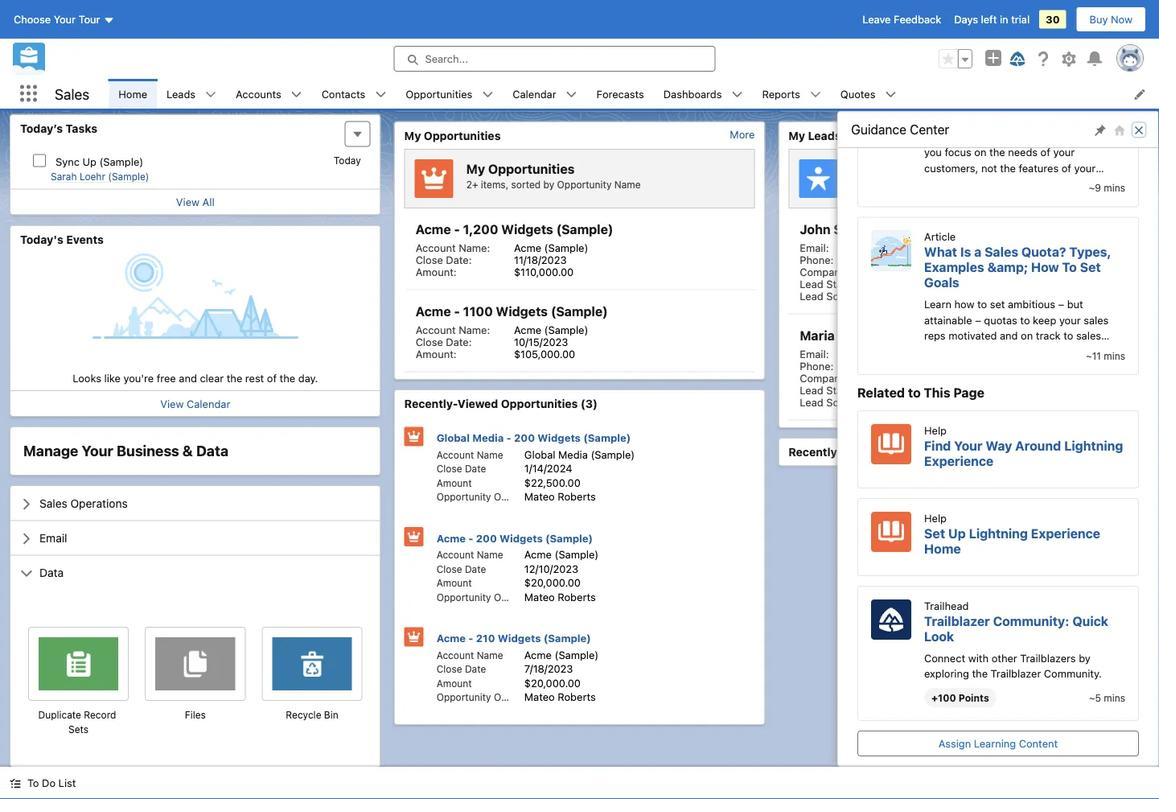 Task type: locate. For each thing, give the bounding box(es) containing it.
items, up 1,200
[[481, 179, 509, 190]]

close date down acme - 200 widgets (sample)
[[437, 564, 486, 575]]

lead for other
[[800, 396, 824, 408]]

1 vertical spatial roberts
[[558, 591, 596, 603]]

0 vertical spatial calendar
[[513, 88, 557, 100]]

text default image inside contacts "list item"
[[375, 89, 387, 100]]

to left do at the left of page
[[27, 777, 39, 789]]

2 lead source: from the top
[[800, 396, 864, 408]]

my leads 2+ items, sorted by phone
[[851, 162, 970, 190]]

3 owner from the top
[[494, 692, 524, 703]]

source: for steele
[[827, 290, 864, 302]]

opportunity owner mateo roberts for 1/14/2024
[[437, 491, 596, 503]]

$20,000.00 down '12/10/2023'
[[525, 577, 581, 589]]

items, inside my opportunities 2+ items, sorted by opportunity name
[[481, 179, 509, 190]]

–
[[1059, 298, 1065, 310], [976, 314, 982, 326]]

account name down acme - 200 widgets (sample)
[[437, 550, 503, 561]]

lead source:
[[800, 290, 864, 302], [800, 396, 864, 408]]

opportunity owner mateo roberts for 7/18/2023
[[437, 691, 596, 703]]

business
[[117, 443, 179, 460]]

1/14/2024
[[525, 463, 573, 475]]

1 date from the top
[[465, 464, 486, 475]]

2 name: from the top
[[459, 324, 490, 336]]

set inside article what is a sales quota? types, examples &amp; how to set goals learn how to set ambitious – but attainable – quotas to keep your sales reps motivated and on track to sales targets. ~11 mins
[[1081, 260, 1102, 275]]

up
[[82, 156, 96, 168], [949, 526, 966, 541]]

1 horizontal spatial up
[[949, 526, 966, 541]]

1 horizontal spatial pm
[[715, 89, 729, 101]]

with
[[969, 652, 989, 664]]

$22,500.00
[[525, 477, 581, 489]]

trailhead
[[925, 600, 969, 612]]

1 horizontal spatial trailblazer
[[991, 668, 1042, 680]]

widgets
[[502, 222, 554, 237], [496, 304, 548, 320], [538, 432, 581, 444], [500, 532, 543, 544], [498, 633, 541, 645]]

today
[[288, 86, 315, 97], [653, 89, 680, 101], [334, 155, 361, 167]]

(sample)
[[99, 156, 143, 168], [108, 171, 149, 183], [557, 222, 614, 237], [877, 222, 934, 237], [545, 242, 589, 254], [551, 304, 608, 320], [545, 324, 589, 336], [892, 328, 949, 344], [584, 432, 631, 444], [591, 449, 635, 461], [546, 532, 593, 544], [555, 549, 599, 561], [544, 633, 591, 645], [555, 649, 599, 661]]

my inside my opportunities 2+ items, sorted by opportunity name
[[467, 162, 485, 177]]

as left dashboards link
[[627, 89, 638, 101]]

roberts for 1/14/2024
[[558, 491, 596, 503]]

help inside help find your way around lightning experience
[[925, 424, 947, 436]]

global media - 200 widgets (sample)
[[437, 432, 631, 444]]

text default image
[[375, 89, 387, 100], [732, 89, 743, 100], [886, 89, 897, 100], [737, 90, 748, 101], [10, 778, 21, 789]]

0 vertical spatial recently-
[[405, 398, 458, 411]]

1 company: from the top
[[800, 266, 849, 278]]

account name: down 1100
[[416, 324, 490, 336]]

leads right home link
[[167, 88, 196, 100]]

my opportunities
[[405, 129, 501, 142]]

source: up gardner
[[827, 290, 864, 302]]

3 view report from the left
[[789, 85, 848, 97]]

amount
[[437, 478, 472, 489], [437, 578, 472, 589], [437, 678, 472, 689]]

as of today at 1:​19 pm
[[261, 86, 364, 97], [627, 89, 729, 101]]

data down email
[[39, 567, 64, 580]]

date
[[465, 464, 486, 475], [465, 564, 486, 575], [465, 664, 486, 675]]

1 horizontal spatial experience
[[1032, 526, 1101, 541]]

sales for sales operations
[[39, 497, 67, 510]]

media up 1/14/2024
[[559, 449, 588, 461]]

1 vertical spatial company:
[[800, 372, 849, 384]]

company: down maria
[[800, 372, 849, 384]]

0 vertical spatial home
[[119, 88, 147, 100]]

lead status: for john
[[800, 278, 861, 290]]

sales for sales
[[55, 85, 90, 102]]

1 learn from the top
[[925, 131, 952, 143]]

my inside the my leads 2+ items, sorted by phone
[[851, 162, 870, 177]]

1 status: from the top
[[827, 278, 861, 290]]

amount: for acme - 1,200 widgets (sample)
[[416, 266, 457, 278]]

2 status: from the top
[[827, 384, 861, 396]]

0 vertical spatial date
[[465, 464, 486, 475]]

1 horizontal spatial at
[[683, 89, 691, 101]]

text default image inside accounts list item
[[291, 89, 302, 100]]

0 horizontal spatial home
[[119, 88, 147, 100]]

0 horizontal spatial recently-
[[405, 398, 458, 411]]

2 vertical spatial mateo
[[525, 691, 555, 703]]

show more my opportunities records element
[[730, 129, 755, 141]]

on
[[975, 146, 987, 158], [1021, 330, 1034, 342]]

1 items, from the left
[[481, 179, 509, 190]]

0 vertical spatial company:
[[800, 266, 849, 278]]

lead source: up recently-viewed leads (0)
[[800, 396, 864, 408]]

the left day.
[[280, 372, 296, 384]]

as
[[261, 86, 273, 97], [627, 89, 638, 101]]

clear
[[200, 372, 224, 384]]

1 2+ from the left
[[467, 179, 478, 190]]

2 email: from the top
[[800, 348, 829, 360]]

0 vertical spatial learn
[[925, 131, 952, 143]]

1 how from the top
[[955, 131, 975, 143]]

1 vertical spatial up
[[949, 526, 966, 541]]

account name for -
[[437, 449, 503, 461]]

acme (sample)
[[514, 242, 589, 254], [514, 324, 589, 336], [525, 549, 599, 561], [525, 649, 599, 661]]

1 horizontal spatial home
[[925, 541, 962, 556]]

1 close date: from the top
[[416, 254, 472, 266]]

owner up acme - 200 widgets (sample)
[[494, 492, 524, 503]]

1 lead from the top
[[800, 278, 824, 290]]

mins right ~9
[[1104, 182, 1126, 194]]

text default image for quotes
[[886, 89, 897, 100]]

2 owner from the top
[[494, 592, 524, 603]]

data inside dropdown button
[[39, 567, 64, 580]]

choose your tour
[[14, 13, 100, 25]]

to right how
[[1063, 260, 1078, 275]]

up up trailhead
[[949, 526, 966, 541]]

0 vertical spatial sales
[[55, 85, 90, 102]]

email:
[[800, 242, 829, 254], [800, 348, 829, 360]]

2 report from the left
[[431, 85, 464, 97]]

1 horizontal spatial media
[[559, 449, 588, 461]]

owner down the acme - 210 widgets (sample)
[[494, 692, 524, 703]]

roberts down $22,500.00
[[558, 491, 596, 503]]

account name: for 1100
[[416, 324, 490, 336]]

0 vertical spatial amount:
[[416, 266, 457, 278]]

1 (800) 667-6389
[[899, 254, 987, 266]]

lightning inside help find your way around lightning experience
[[1065, 438, 1124, 453]]

name: down 1,200
[[459, 242, 490, 254]]

more right can
[[1115, 129, 1140, 141]]

global up 1/14/2024
[[525, 449, 556, 461]]

2 account name: from the top
[[416, 324, 490, 336]]

2 learn from the top
[[925, 298, 952, 310]]

3 close date from the top
[[437, 664, 486, 675]]

date: down 1100
[[446, 336, 472, 348]]

sorted inside my opportunities 2+ items, sorted by opportunity name
[[512, 179, 541, 190]]

your
[[1054, 146, 1075, 158], [1075, 162, 1096, 174], [1060, 314, 1081, 326]]

$20,000.00 for 12/10/2023
[[525, 577, 581, 589]]

1 vertical spatial on
[[1021, 330, 1034, 342]]

center
[[910, 122, 950, 137]]

set up the but
[[1081, 260, 1102, 275]]

2 company: from the top
[[800, 372, 849, 384]]

home left "leads" link
[[119, 88, 147, 100]]

trade
[[899, 290, 926, 302]]

items, inside the my leads 2+ items, sorted by phone
[[866, 179, 893, 190]]

2 horizontal spatial today
[[653, 89, 680, 101]]

name for acme - 210 widgets (sample)
[[477, 650, 503, 661]]

report up my leads link
[[815, 85, 848, 97]]

2 amount: from the top
[[416, 348, 457, 360]]

2 $20,000.00 from the top
[[525, 677, 581, 689]]

2 mins from the top
[[1104, 350, 1126, 362]]

2 mateo from the top
[[525, 591, 555, 603]]

to inside article what is a sales quota? types, examples &amp; how to set goals learn how to set ambitious – but attainable – quotas to keep your sales reps motivated and on track to sales targets. ~11 mins
[[1063, 260, 1078, 275]]

sales inside dropdown button
[[39, 497, 67, 510]]

owner for 1/14/2024
[[494, 492, 524, 503]]

opportunities up acme - 1,200 widgets (sample)
[[488, 162, 575, 177]]

your inside choose your tour dropdown button
[[54, 13, 76, 25]]

show
[[929, 290, 956, 302]]

roberts for 7/18/2023
[[558, 691, 596, 703]]

0 horizontal spatial your
[[54, 13, 76, 25]]

leads list item
[[157, 79, 226, 109]]

widgets up 11/18/2023
[[502, 222, 554, 237]]

view report for acme - 1,200 widgets (sample)
[[405, 85, 464, 97]]

items,
[[481, 179, 509, 190], [866, 179, 893, 190]]

1 vertical spatial amount
[[437, 578, 472, 589]]

my down my opportunities
[[467, 162, 485, 177]]

report down search...
[[431, 85, 464, 97]]

lead
[[800, 278, 824, 290], [800, 290, 824, 302], [800, 384, 824, 396], [800, 396, 824, 408]]

2 roberts from the top
[[558, 591, 596, 603]]

more link down reports link
[[730, 129, 755, 141]]

widgets for 210
[[498, 633, 541, 645]]

0 horizontal spatial on
[[975, 146, 987, 158]]

0 vertical spatial 200
[[514, 432, 535, 444]]

your left way on the bottom of the page
[[955, 438, 983, 453]]

text default image inside calendar list item
[[566, 89, 578, 100]]

goals
[[925, 275, 960, 290]]

set up trailhead
[[925, 526, 946, 541]]

my down guidance
[[851, 162, 870, 177]]

home link
[[109, 79, 157, 109]]

2 account name from the top
[[437, 550, 503, 561]]

3 lead from the top
[[800, 384, 824, 396]]

more link for acme - 1,200 widgets (sample)
[[730, 129, 755, 141]]

operations
[[70, 497, 128, 510]]

roberts down the 7/18/2023
[[558, 691, 596, 703]]

1 horizontal spatial 200
[[514, 432, 535, 444]]

2 horizontal spatial view report
[[789, 85, 848, 97]]

0 horizontal spatial experience
[[925, 453, 994, 469]]

roberts down '12/10/2023'
[[558, 591, 596, 603]]

amount for global media - 200 widgets (sample)
[[437, 478, 472, 489]]

learn up you on the top
[[925, 131, 952, 143]]

2 amount from the top
[[437, 578, 472, 589]]

my down reports list item
[[789, 129, 806, 142]]

2+ up 1,200
[[467, 179, 478, 190]]

by inside the my leads 2+ items, sorted by phone
[[928, 179, 939, 190]]

lead for trade show
[[800, 290, 824, 302]]

lead status: for maria
[[800, 384, 861, 396]]

2 sorted from the left
[[896, 179, 925, 190]]

0 vertical spatial $20,000.00
[[525, 577, 581, 589]]

2 source: from the top
[[827, 396, 864, 408]]

2+ inside the my leads 2+ items, sorted by phone
[[851, 179, 863, 190]]

account name: down 1,200
[[416, 242, 490, 254]]

3 mateo from the top
[[525, 691, 555, 703]]

1 more from the left
[[730, 129, 755, 141]]

the right not on the top of page
[[1001, 162, 1016, 174]]

close for acme - 1,200 widgets (sample)
[[416, 254, 443, 266]]

1 mateo from the top
[[525, 491, 555, 503]]

2 horizontal spatial view report link
[[789, 85, 848, 105]]

leads inside list item
[[167, 88, 196, 100]]

quotas
[[985, 314, 1018, 326]]

biglife inc.
[[899, 266, 953, 278]]

1 horizontal spatial viewed
[[842, 446, 883, 459]]

0 vertical spatial up
[[82, 156, 96, 168]]

account name: for 1,200
[[416, 242, 490, 254]]

0 vertical spatial how
[[955, 131, 975, 143]]

search...
[[425, 53, 468, 65]]

mateo down the 7/18/2023
[[525, 691, 555, 703]]

1:​19 right accounts list item
[[329, 86, 347, 97]]

text default image up show more my opportunities records element
[[732, 89, 743, 100]]

1 horizontal spatial and
[[1000, 330, 1019, 342]]

2 more from the left
[[1115, 129, 1140, 141]]

to down ambitious
[[1021, 314, 1031, 326]]

text default image left "reports"
[[737, 90, 748, 101]]

1 help from the top
[[925, 424, 947, 436]]

1 mins from the top
[[1104, 182, 1126, 194]]

1 horizontal spatial sorted
[[896, 179, 925, 190]]

by left phone
[[928, 179, 939, 190]]

my down the "opportunities" link
[[405, 129, 421, 142]]

~5 mins
[[1090, 692, 1126, 704]]

1 opportunity owner mateo roberts from the top
[[437, 491, 596, 503]]

2 how from the top
[[955, 298, 975, 310]]

global
[[437, 432, 470, 444], [525, 449, 556, 461]]

phone:
[[800, 254, 834, 266], [800, 360, 834, 372]]

1:​19
[[329, 86, 347, 97], [694, 89, 712, 101]]

acme
[[416, 222, 451, 237], [514, 242, 542, 254], [416, 304, 451, 320], [514, 324, 542, 336], [437, 532, 466, 544], [525, 549, 552, 561], [437, 633, 466, 645], [525, 649, 552, 661]]

1 date: from the top
[[446, 254, 472, 266]]

the
[[990, 146, 1006, 158], [1001, 162, 1016, 174], [227, 372, 242, 384], [280, 372, 296, 384], [973, 668, 988, 680]]

name: down 1100
[[459, 324, 490, 336]]

items, up john steele (sample)
[[866, 179, 893, 190]]

widgets up '12/10/2023'
[[500, 532, 543, 544]]

1 horizontal spatial recently-
[[789, 446, 842, 459]]

status: down "steele"
[[827, 278, 861, 290]]

track
[[1036, 330, 1061, 342]]

by inside trailhead trailblazer community: quick look connect with other trailblazers by exploring the trailblazer community.
[[1079, 652, 1091, 664]]

close date down 210 on the left bottom of page
[[437, 664, 486, 675]]

0 horizontal spatial report
[[46, 85, 79, 97]]

my leads
[[789, 129, 841, 142]]

account name for 200
[[437, 550, 503, 561]]

how up focus
[[955, 131, 975, 143]]

buy now button
[[1076, 6, 1147, 32]]

3 report from the left
[[815, 85, 848, 97]]

acme - 1100 widgets (sample)
[[416, 304, 608, 320]]

owner
[[494, 492, 524, 503], [494, 592, 524, 603], [494, 692, 524, 703]]

date for 200
[[465, 564, 486, 575]]

trade show
[[899, 290, 956, 302]]

assign learning content
[[939, 738, 1058, 750]]

1 vertical spatial date:
[[446, 336, 472, 348]]

mins right ~11
[[1104, 350, 1126, 362]]

0 vertical spatial lead source:
[[800, 290, 864, 302]]

gardner
[[838, 328, 889, 344]]

items, for opportunities
[[481, 179, 509, 190]]

to do list
[[27, 777, 76, 789]]

global for global media - 200 widgets (sample)
[[437, 432, 470, 444]]

sales up the tasks
[[55, 85, 90, 102]]

view calendar
[[160, 398, 230, 410]]

text default image inside quotes "list item"
[[886, 89, 897, 100]]

0 vertical spatial email:
[[800, 242, 829, 254]]

0 vertical spatial close date
[[437, 464, 486, 475]]

2 date: from the top
[[446, 336, 472, 348]]

buy
[[1090, 13, 1109, 25]]

2 close date from the top
[[437, 564, 486, 575]]

2 horizontal spatial report
[[815, 85, 848, 97]]

home inside list
[[119, 88, 147, 100]]

1 amount: from the top
[[416, 266, 457, 278]]

2 vertical spatial mins
[[1104, 692, 1126, 704]]

close date for acme - 210 widgets (sample)
[[437, 664, 486, 675]]

1 source: from the top
[[827, 290, 864, 302]]

2 view report from the left
[[405, 85, 464, 97]]

1 vertical spatial email:
[[800, 348, 829, 360]]

3 opportunity owner mateo roberts from the top
[[437, 691, 596, 703]]

experience inside help find your way around lightning experience
[[925, 453, 994, 469]]

what is a sales quota? types, examples &amp; how to set goals link
[[925, 244, 1112, 290]]

2 vertical spatial your
[[1060, 314, 1081, 326]]

lead status: up maria
[[800, 278, 861, 290]]

today right forecasts
[[653, 89, 680, 101]]

0 vertical spatial help
[[925, 424, 947, 436]]

by up acme - 1,200 widgets (sample)
[[544, 179, 555, 190]]

account name for 210
[[437, 650, 503, 661]]

recycle bin
[[286, 710, 339, 721]]

dashboards link
[[654, 79, 732, 109]]

and right free
[[179, 372, 197, 384]]

0 horizontal spatial view report link
[[20, 85, 79, 97]]

acme (sample) for acme - 210 widgets (sample)
[[525, 649, 599, 661]]

2 vertical spatial close date
[[437, 664, 486, 675]]

info@salesforce.com link
[[899, 242, 1000, 254]]

1 vertical spatial account name
[[437, 550, 503, 561]]

my for my leads 2+ items, sorted by phone
[[851, 162, 870, 177]]

owner for 12/10/2023
[[494, 592, 524, 603]]

source: for gardner
[[827, 396, 864, 408]]

0 vertical spatial viewed
[[458, 398, 498, 411]]

guidance
[[852, 122, 907, 137]]

1,200
[[463, 222, 499, 237]]

owner up the acme - 210 widgets (sample)
[[494, 592, 524, 603]]

trailblazer down trailhead
[[925, 613, 991, 629]]

close date:
[[416, 254, 472, 266], [416, 336, 472, 348]]

forecasts
[[597, 88, 644, 100]]

my
[[405, 129, 421, 142], [789, 129, 806, 142], [467, 162, 485, 177], [851, 162, 870, 177]]

1 vertical spatial viewed
[[842, 446, 883, 459]]

viewed down the related
[[842, 446, 883, 459]]

1 email: from the top
[[800, 242, 829, 254]]

amount for acme - 210 widgets (sample)
[[437, 678, 472, 689]]

close date: for 1100
[[416, 336, 472, 348]]

phone: down john
[[800, 254, 834, 266]]

mateo for 7/18/2023
[[525, 691, 555, 703]]

account name:
[[416, 242, 490, 254], [416, 324, 490, 336]]

2 vertical spatial amount
[[437, 678, 472, 689]]

text default image left do at the left of page
[[10, 778, 21, 789]]

1 horizontal spatial to
[[1063, 260, 1078, 275]]

sorted
[[512, 179, 541, 190], [896, 179, 925, 190]]

1 vertical spatial owner
[[494, 592, 524, 603]]

0 vertical spatial lightning
[[1065, 438, 1124, 453]]

but
[[1068, 298, 1084, 310]]

leave
[[863, 13, 891, 25]]

2 help from the top
[[925, 512, 947, 524]]

account for acme - 1100 widgets (sample)
[[416, 324, 456, 336]]

0 horizontal spatial set
[[925, 526, 946, 541]]

3 view report link from the left
[[789, 85, 848, 105]]

0 horizontal spatial lightning
[[969, 526, 1029, 541]]

reports
[[763, 88, 801, 100]]

sorted for opportunities
[[512, 179, 541, 190]]

name for acme - 200 widgets (sample)
[[477, 550, 503, 561]]

1 owner from the top
[[494, 492, 524, 503]]

1 more link from the left
[[730, 129, 755, 141]]

2 lead status: from the top
[[800, 384, 861, 396]]

1 horizontal spatial set
[[1081, 260, 1102, 275]]

email: down john
[[800, 242, 829, 254]]

more down reports link
[[730, 129, 755, 141]]

0 horizontal spatial to
[[27, 777, 39, 789]]

1 horizontal spatial by
[[928, 179, 939, 190]]

0 horizontal spatial media
[[473, 432, 504, 444]]

status: for steele
[[827, 278, 861, 290]]

on inside article what is a sales quota? types, examples &amp; how to set goals learn how to set ambitious – but attainable – quotas to keep your sales reps motivated and on track to sales targets. ~11 mins
[[1021, 330, 1034, 342]]

1 amount from the top
[[437, 478, 472, 489]]

1 vertical spatial date
[[465, 564, 486, 575]]

1100
[[463, 304, 493, 320]]

1 account name: from the top
[[416, 242, 490, 254]]

on inside learn how value-based selling can help you focus on the needs of your customers, not the features of your product. ~9 mins
[[975, 146, 987, 158]]

to
[[1063, 260, 1078, 275], [27, 777, 39, 789]]

sorted inside the my leads 2+ items, sorted by phone
[[896, 179, 925, 190]]

2 close date: from the top
[[416, 336, 472, 348]]

how inside article what is a sales quota? types, examples &amp; how to set goals learn how to set ambitious – but attainable – quotas to keep your sales reps motivated and on track to sales targets. ~11 mins
[[955, 298, 975, 310]]

and
[[1000, 330, 1019, 342], [179, 372, 197, 384]]

2 vertical spatial owner
[[494, 692, 524, 703]]

status: down gardner
[[827, 384, 861, 396]]

text default image right contacts
[[375, 89, 387, 100]]

0 horizontal spatial more
[[730, 129, 755, 141]]

1 $20,000.00 from the top
[[525, 577, 581, 589]]

11/18/2023
[[514, 254, 567, 266]]

0 vertical spatial global
[[437, 432, 470, 444]]

1 sorted from the left
[[512, 179, 541, 190]]

name for global media - 200 widgets (sample)
[[477, 449, 503, 461]]

media for -
[[473, 432, 504, 444]]

lead status: down maria
[[800, 384, 861, 396]]

$20,000.00 for 7/18/2023
[[525, 677, 581, 689]]

0 horizontal spatial and
[[179, 372, 197, 384]]

0 horizontal spatial viewed
[[458, 398, 498, 411]]

0 horizontal spatial trailblazer
[[925, 613, 991, 629]]

email: down maria
[[800, 348, 829, 360]]

1 horizontal spatial data
[[196, 443, 229, 460]]

1 vertical spatial phone:
[[800, 360, 834, 372]]

mins inside learn how value-based selling can help you focus on the needs of your customers, not the features of your product. ~9 mins
[[1104, 182, 1126, 194]]

account for acme - 200 widgets (sample)
[[437, 550, 474, 561]]

0 vertical spatial mateo
[[525, 491, 555, 503]]

standard deleteevent image
[[291, 638, 333, 686]]

roberts for 12/10/2023
[[558, 591, 596, 603]]

1 close date from the top
[[437, 464, 486, 475]]

2+ inside my opportunities 2+ items, sorted by opportunity name
[[467, 179, 478, 190]]

3 account name from the top
[[437, 650, 503, 661]]

opportunity owner mateo roberts up the acme - 210 widgets (sample)
[[437, 591, 596, 603]]

amount for acme - 200 widgets (sample)
[[437, 578, 472, 589]]

0 vertical spatial to
[[1063, 260, 1078, 275]]

learn inside article what is a sales quota? types, examples &amp; how to set goals learn how to set ambitious – but attainable – quotas to keep your sales reps motivated and on track to sales targets. ~11 mins
[[925, 298, 952, 310]]

1 vertical spatial learn
[[925, 298, 952, 310]]

pm
[[350, 86, 364, 97], [715, 89, 729, 101]]

1 horizontal spatial view report
[[405, 85, 464, 97]]

2 opportunity owner mateo roberts from the top
[[437, 591, 596, 603]]

reports list item
[[753, 79, 831, 109]]

name:
[[459, 242, 490, 254], [459, 324, 490, 336]]

1 roberts from the top
[[558, 491, 596, 503]]

view all
[[176, 196, 215, 208]]

your inside article what is a sales quota? types, examples &amp; how to set goals learn how to set ambitious – but attainable – quotas to keep your sales reps motivated and on track to sales targets. ~11 mins
[[1060, 314, 1081, 326]]

phone: down maria
[[800, 360, 834, 372]]

viewed for leads
[[842, 446, 883, 459]]

1 horizontal spatial view report link
[[405, 85, 464, 105]]

3c
[[899, 372, 913, 384]]

1:​19 left reports link
[[694, 89, 712, 101]]

and down 'quotas' at the top right of the page
[[1000, 330, 1019, 342]]

global for global media (sample)
[[525, 449, 556, 461]]

+100 points
[[932, 692, 990, 704]]

your for choose your tour
[[54, 13, 76, 25]]

1 vertical spatial home
[[925, 541, 962, 556]]

1 vertical spatial account name:
[[416, 324, 490, 336]]

1 vertical spatial close date:
[[416, 336, 472, 348]]

acme (sample) up the 7/18/2023
[[525, 649, 599, 661]]

1 lead status: from the top
[[800, 278, 861, 290]]

how up attainable
[[955, 298, 975, 310]]

2 items, from the left
[[866, 179, 893, 190]]

set inside help set up lightning experience home
[[925, 526, 946, 541]]

home up trailhead
[[925, 541, 962, 556]]

view up my leads link
[[789, 85, 812, 97]]

view report link for john steele (sample)
[[789, 85, 848, 105]]

john steele (sample)
[[800, 222, 934, 237]]

learn up attainable
[[925, 298, 952, 310]]

sorted up acme - 1,200 widgets (sample)
[[512, 179, 541, 190]]

up inside help set up lightning experience home
[[949, 526, 966, 541]]

by inside my opportunities 2+ items, sorted by opportunity name
[[544, 179, 555, 190]]

help for find
[[925, 424, 947, 436]]

1 account name from the top
[[437, 449, 503, 461]]

1 vertical spatial $20,000.00
[[525, 677, 581, 689]]

2 date from the top
[[465, 564, 486, 575]]

0 vertical spatial phone:
[[800, 254, 834, 266]]

opportunity owner mateo roberts down the 7/18/2023
[[437, 691, 596, 703]]

0 horizontal spatial as of today at 1:​19 pm
[[261, 86, 364, 97]]

0 vertical spatial status:
[[827, 278, 861, 290]]

2 2+ from the left
[[851, 179, 863, 190]]

1 vertical spatial lightning
[[969, 526, 1029, 541]]

opportunity for acme - 210 widgets (sample)
[[437, 692, 491, 703]]

1 name: from the top
[[459, 242, 490, 254]]

2 more link from the left
[[1115, 129, 1140, 141]]

recycle bin button
[[262, 708, 363, 722]]

of left contacts
[[276, 86, 285, 97]]

trailblazer down other
[[991, 668, 1042, 680]]

help inside help set up lightning experience home
[[925, 512, 947, 524]]

sales operations button
[[10, 487, 380, 521]]

1 vertical spatial sales
[[1077, 330, 1102, 342]]

files
[[185, 710, 206, 721]]

date: down 1,200
[[446, 254, 472, 266]]

1 vertical spatial and
[[179, 372, 197, 384]]

text default image inside the dashboards list item
[[732, 89, 743, 100]]

2 view report link from the left
[[405, 85, 464, 105]]

2 lead from the top
[[800, 290, 824, 302]]

my for my leads
[[789, 129, 806, 142]]

name
[[615, 179, 641, 190], [477, 449, 503, 461], [477, 550, 503, 561], [477, 650, 503, 661]]

today left contacts
[[288, 86, 315, 97]]

0 horizontal spatial –
[[976, 314, 982, 326]]

4 lead from the top
[[800, 396, 824, 408]]

1 lead source: from the top
[[800, 290, 864, 302]]

sales inside article what is a sales quota? types, examples &amp; how to set goals learn how to set ambitious – but attainable – quotas to keep your sales reps motivated and on track to sales targets. ~11 mins
[[985, 244, 1019, 260]]

text default image inside data dropdown button
[[20, 568, 33, 581]]

sorted down you on the top
[[896, 179, 925, 190]]

your left tour
[[54, 13, 76, 25]]

3 roberts from the top
[[558, 691, 596, 703]]

lead source: up maria
[[800, 290, 864, 302]]

tour
[[79, 13, 100, 25]]

show more my leads records element
[[1115, 129, 1140, 141]]

text default image
[[205, 89, 217, 100], [291, 89, 302, 100], [482, 89, 494, 100], [566, 89, 578, 100], [810, 89, 822, 100], [20, 498, 33, 511], [20, 533, 33, 546], [20, 568, 33, 581]]

group
[[939, 49, 973, 68]]

list
[[109, 79, 1160, 109]]

up inside sync up (sample) sarah loehr (sample)
[[82, 156, 96, 168]]

3 amount from the top
[[437, 678, 472, 689]]

&
[[183, 443, 193, 460]]

3 date from the top
[[465, 664, 486, 675]]

1 horizontal spatial global
[[525, 449, 556, 461]]



Task type: describe. For each thing, give the bounding box(es) containing it.
0 horizontal spatial 1:​19
[[329, 86, 347, 97]]

$105,000.00
[[514, 348, 576, 360]]

home inside help set up lightning experience home
[[925, 541, 962, 556]]

acme (sample) for acme - 1100 widgets (sample)
[[514, 324, 589, 336]]

to down 3c in the top right of the page
[[908, 385, 921, 401]]

selling
[[1041, 131, 1072, 143]]

acme (sample) for acme - 200 widgets (sample)
[[525, 549, 599, 561]]

calendar link
[[503, 79, 566, 109]]

your inside help find your way around lightning experience
[[955, 438, 983, 453]]

6389
[[961, 254, 987, 266]]

more for acme - 1,200 widgets (sample)
[[730, 129, 755, 141]]

1 horizontal spatial today
[[334, 155, 361, 167]]

the down 'value-'
[[990, 146, 1006, 158]]

1 horizontal spatial as
[[627, 89, 638, 101]]

today's
[[20, 122, 63, 135]]

this
[[924, 385, 951, 401]]

list containing home
[[109, 79, 1160, 109]]

acme (sample) for acme - 1,200 widgets (sample)
[[514, 242, 589, 254]]

1 vertical spatial calendar
[[187, 398, 230, 410]]

free
[[157, 372, 176, 384]]

close date for global media - 200 widgets (sample)
[[437, 464, 486, 475]]

name inside my opportunities 2+ items, sorted by opportunity name
[[615, 179, 641, 190]]

opportunities inside list item
[[406, 88, 473, 100]]

0 vertical spatial sales
[[1084, 314, 1109, 326]]

lead source: for maria
[[800, 396, 864, 408]]

like
[[104, 372, 121, 384]]

my for my opportunities 2+ items, sorted by opportunity name
[[467, 162, 485, 177]]

- for 210
[[469, 633, 474, 645]]

widgets for 200
[[500, 532, 543, 544]]

0 vertical spatial trailblazer
[[925, 613, 991, 629]]

to right track
[[1064, 330, 1074, 342]]

opportunities inside my opportunities 2+ items, sorted by opportunity name
[[488, 162, 575, 177]]

1 view report link from the left
[[20, 85, 79, 97]]

help
[[1096, 131, 1117, 143]]

date for 210
[[465, 664, 486, 675]]

recently-viewed leads (0)
[[789, 446, 938, 459]]

close date for acme - 200 widgets (sample)
[[437, 564, 486, 575]]

mateo for 1/14/2024
[[525, 491, 555, 503]]

standard file image
[[174, 638, 217, 686]]

by for opportunities
[[544, 179, 555, 190]]

of right rest
[[267, 372, 277, 384]]

how inside learn how value-based selling can help you focus on the needs of your customers, not the features of your product. ~9 mins
[[955, 131, 975, 143]]

and inside article what is a sales quota? types, examples &amp; how to set goals learn how to set ambitious – but attainable – quotas to keep your sales reps motivated and on track to sales targets. ~11 mins
[[1000, 330, 1019, 342]]

opportunities link
[[396, 79, 482, 109]]

text default image inside sales operations dropdown button
[[20, 498, 33, 511]]

needs
[[1009, 146, 1038, 158]]

quota?
[[1022, 244, 1067, 260]]

- for 200
[[469, 532, 474, 544]]

0 horizontal spatial today
[[288, 86, 315, 97]]

leads down reports list item
[[808, 129, 841, 142]]

opportunity for global media - 200 widgets (sample)
[[437, 492, 491, 503]]

features
[[1019, 162, 1059, 174]]

recently- for recently-viewed leads (0)
[[789, 446, 842, 459]]

lightning inside help set up lightning experience home
[[969, 526, 1029, 541]]

text default image inside "opportunities" list item
[[482, 89, 494, 100]]

sync
[[56, 156, 80, 168]]

opportunity for acme - 200 widgets (sample)
[[437, 592, 491, 603]]

more for john steele (sample)
[[1115, 129, 1140, 141]]

1 vertical spatial your
[[1075, 162, 1096, 174]]

contacts list item
[[312, 79, 396, 109]]

calendar inside list item
[[513, 88, 557, 100]]

date for -
[[465, 464, 486, 475]]

text default image inside email "dropdown button"
[[20, 533, 33, 546]]

help find your way around lightning experience
[[925, 424, 1124, 469]]

day.
[[298, 372, 318, 384]]

1 report from the left
[[46, 85, 79, 97]]

1 horizontal spatial 1:​19
[[694, 89, 712, 101]]

leads inside the my leads 2+ items, sorted by phone
[[873, 162, 910, 177]]

widgets up global media (sample)
[[538, 432, 581, 444]]

12/10/2023
[[525, 563, 579, 575]]

210
[[476, 633, 495, 645]]

choose
[[14, 13, 51, 25]]

close date: for 1,200
[[416, 254, 472, 266]]

you're
[[124, 372, 154, 384]]

set up lightning experience home link
[[925, 526, 1101, 556]]

john
[[800, 222, 831, 237]]

2+ for my opportunities
[[467, 179, 478, 190]]

set
[[991, 298, 1006, 310]]

sets
[[68, 724, 89, 735]]

files button
[[145, 708, 246, 722]]

(0)
[[921, 446, 938, 459]]

reports link
[[753, 79, 810, 109]]

0 horizontal spatial at
[[317, 86, 326, 97]]

motivated
[[949, 330, 998, 342]]

view report link for acme - 1,200 widgets (sample)
[[405, 85, 464, 105]]

article what is a sales quota? types, examples &amp; how to set goals learn how to set ambitious – but attainable – quotas to keep your sales reps motivated and on track to sales targets. ~11 mins
[[925, 231, 1126, 362]]

name: for 1,200
[[459, 242, 490, 254]]

date: for 1,200
[[446, 254, 472, 266]]

~9
[[1090, 182, 1102, 194]]

related
[[858, 385, 905, 401]]

the left rest
[[227, 372, 242, 384]]

manage
[[23, 443, 78, 460]]

view calendar link
[[160, 398, 230, 410]]

lead for new
[[800, 384, 824, 396]]

quotes list item
[[831, 79, 907, 109]]

sorted for leads
[[896, 179, 925, 190]]

way
[[986, 438, 1013, 453]]

account for acme - 1,200 widgets (sample)
[[416, 242, 456, 254]]

trailblazers
[[1021, 652, 1077, 664]]

points
[[959, 692, 990, 704]]

find
[[925, 438, 952, 453]]

0 vertical spatial your
[[1054, 146, 1075, 158]]

view down free
[[160, 398, 184, 410]]

view up today's
[[20, 85, 44, 97]]

trailhead trailblazer community: quick look connect with other trailblazers by exploring the trailblazer community.
[[925, 600, 1109, 680]]

items, for leads
[[866, 179, 893, 190]]

2+ for my leads
[[851, 179, 863, 190]]

0 horizontal spatial as
[[261, 86, 273, 97]]

all
[[203, 196, 215, 208]]

recycle
[[286, 710, 322, 721]]

of left dashboards link
[[641, 89, 650, 101]]

widgets for 1,200
[[502, 222, 554, 237]]

view left all
[[176, 196, 200, 208]]

value-
[[978, 131, 1008, 143]]

- for 1,200
[[454, 222, 460, 237]]

1 view report from the left
[[20, 85, 79, 97]]

media for (sample)
[[559, 449, 588, 461]]

2 phone: from the top
[[800, 360, 834, 372]]

mateo for 12/10/2023
[[525, 591, 555, 603]]

product.
[[925, 178, 966, 190]]

by for leads
[[928, 179, 939, 190]]

rest
[[245, 372, 264, 384]]

other
[[992, 652, 1018, 664]]

company: for maria
[[800, 372, 849, 384]]

mins inside article what is a sales quota? types, examples &amp; how to set goals learn how to set ambitious – but attainable – quotas to keep your sales reps motivated and on track to sales targets. ~11 mins
[[1104, 350, 1126, 362]]

close for global media - 200 widgets (sample)
[[437, 464, 462, 475]]

calendar list item
[[503, 79, 587, 109]]

0 horizontal spatial pm
[[350, 86, 364, 97]]

quick
[[1073, 613, 1109, 629]]

close for acme - 1100 widgets (sample)
[[416, 336, 443, 348]]

viewed for opportunities
[[458, 398, 498, 411]]

text default image inside reports list item
[[810, 89, 822, 100]]

1 vertical spatial –
[[976, 314, 982, 326]]

leads link
[[157, 79, 205, 109]]

1 vertical spatial trailblazer
[[991, 668, 1042, 680]]

view report for john steele (sample)
[[789, 85, 848, 97]]

loehr
[[80, 171, 105, 183]]

(800)
[[906, 254, 934, 266]]

acme - 200 widgets (sample)
[[437, 532, 593, 544]]

opportunity owner mateo roberts for 12/10/2023
[[437, 591, 596, 603]]

looks like you're free and clear the rest of the day.
[[73, 372, 318, 384]]

account for global media - 200 widgets (sample)
[[437, 449, 474, 461]]

examples
[[925, 260, 985, 275]]

based
[[1008, 131, 1038, 143]]

help for set
[[925, 512, 947, 524]]

record
[[84, 710, 116, 721]]

to left set
[[978, 298, 988, 310]]

days left in trial
[[955, 13, 1030, 25]]

my for my opportunities
[[405, 129, 421, 142]]

connect
[[925, 652, 966, 664]]

customers,
[[925, 162, 979, 174]]

opportunity inside my opportunities 2+ items, sorted by opportunity name
[[557, 179, 612, 190]]

text default image for contacts
[[375, 89, 387, 100]]

1
[[899, 254, 903, 266]]

0 vertical spatial data
[[196, 443, 229, 460]]

to inside button
[[27, 777, 39, 789]]

sarah
[[51, 171, 77, 183]]

lead source: for john
[[800, 290, 864, 302]]

+100
[[932, 692, 957, 704]]

account for acme - 210 widgets (sample)
[[437, 650, 474, 661]]

1 phone: from the top
[[800, 254, 834, 266]]

look
[[925, 629, 955, 644]]

acme - 1,200 widgets (sample)
[[416, 222, 614, 237]]

0 horizontal spatial 200
[[476, 532, 497, 544]]

keep
[[1033, 314, 1057, 326]]

&amp;
[[988, 260, 1029, 275]]

text default image inside to do list button
[[10, 778, 21, 789]]

3 mins from the top
[[1104, 692, 1126, 704]]

accounts list item
[[226, 79, 312, 109]]

email: for john steele (sample)
[[800, 242, 829, 254]]

is
[[961, 244, 972, 260]]

quotes link
[[831, 79, 886, 109]]

of right features
[[1062, 162, 1072, 174]]

experience inside help set up lightning experience home
[[1032, 526, 1101, 541]]

view down search...
[[405, 85, 428, 97]]

amount: for acme - 1100 widgets (sample)
[[416, 348, 457, 360]]

1 horizontal spatial –
[[1059, 298, 1065, 310]]

related to this page
[[858, 385, 985, 401]]

the inside trailhead trailblazer community: quick look connect with other trailblazers by exploring the trailblazer community.
[[973, 668, 988, 680]]

opportunities down "opportunities" list item
[[424, 129, 501, 142]]

assign learning content button
[[858, 731, 1140, 757]]

close for acme - 200 widgets (sample)
[[437, 564, 462, 575]]

leave feedback link
[[863, 13, 942, 25]]

opportunities list item
[[396, 79, 503, 109]]

list
[[58, 777, 76, 789]]

- for 1100
[[454, 304, 460, 320]]

667-
[[937, 254, 961, 266]]

more link for john steele (sample)
[[1115, 129, 1140, 141]]

contacts
[[322, 88, 366, 100]]

dashboards list item
[[654, 79, 753, 109]]

opportunities up global media - 200 widgets (sample)
[[501, 398, 578, 411]]

now
[[1112, 13, 1133, 25]]

duplicate
[[38, 710, 81, 721]]

today's
[[20, 233, 63, 246]]

email: for maria gardner (sample)
[[800, 348, 829, 360]]

trial
[[1012, 13, 1030, 25]]

report for acme
[[431, 85, 464, 97]]

find your way around lightning experience link
[[925, 438, 1124, 469]]

owner for 7/18/2023
[[494, 692, 524, 703]]

widgets for 1100
[[496, 304, 548, 320]]

of up features
[[1041, 146, 1051, 158]]

article
[[925, 231, 956, 243]]

lead for working
[[800, 278, 824, 290]]

1 horizontal spatial as of today at 1:​19 pm
[[627, 89, 729, 101]]

recently- for recently-viewed opportunities (3)
[[405, 398, 458, 411]]

working
[[899, 278, 939, 290]]

~11
[[1087, 350, 1102, 362]]

company: for john
[[800, 266, 849, 278]]

close for acme - 210 widgets (sample)
[[437, 664, 462, 675]]

help set up lightning experience home
[[925, 512, 1101, 556]]

your for manage your business & data
[[82, 443, 113, 460]]

report for john
[[815, 85, 848, 97]]

learn inside learn how value-based selling can help you focus on the needs of your customers, not the features of your product. ~9 mins
[[925, 131, 952, 143]]

choose your tour button
[[13, 6, 115, 32]]

text default image inside leads list item
[[205, 89, 217, 100]]

email
[[39, 532, 67, 545]]

maria
[[800, 328, 835, 344]]

status: for gardner
[[827, 384, 861, 396]]

targets.
[[925, 345, 962, 358]]

leads left (0)
[[886, 446, 919, 459]]

date: for 1100
[[446, 336, 472, 348]]

standard duplicaterecordset image
[[57, 638, 100, 686]]



Task type: vqa. For each thing, say whether or not it's contained in the screenshot.


